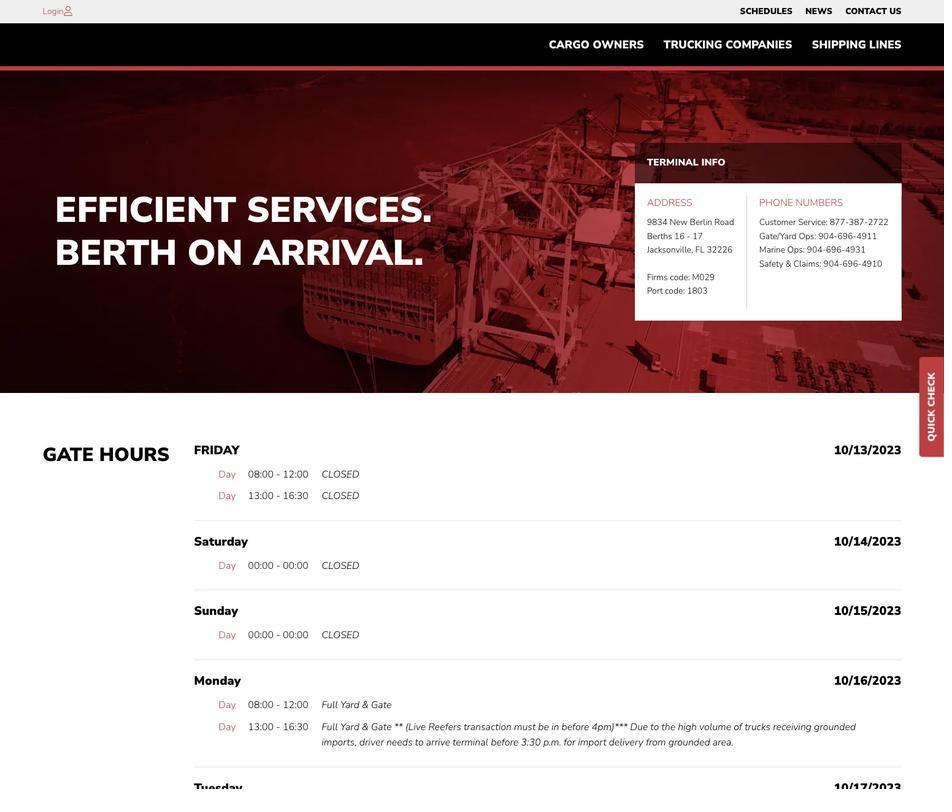 Task type: locate. For each thing, give the bounding box(es) containing it.
gate inside the full yard & gate ** (live reefers transaction must be in before 4pm)*** due to the high volume of trucks receiving grounded imports, driver needs to arrive terminal before 3:30 p.m. for import delivery from grounded area.
[[371, 721, 392, 734]]

reefers
[[429, 721, 461, 734]]

2 12:00 from the top
[[283, 699, 309, 713]]

696-
[[838, 231, 857, 242], [826, 244, 846, 256], [843, 258, 862, 270]]

closed for friday
[[322, 468, 360, 482]]

2 day from the top
[[219, 490, 236, 503]]

new
[[670, 217, 688, 229]]

12:00 for monday
[[283, 699, 309, 713]]

1 vertical spatial 13:00
[[248, 721, 274, 734]]

13:00 - 16:30 for monday
[[248, 721, 309, 734]]

2 vertical spatial 904-
[[824, 258, 843, 270]]

shipping lines link
[[802, 33, 912, 57]]

1 yard from the top
[[341, 699, 360, 713]]

check
[[926, 373, 939, 407]]

& inside customer service: 877-387-2722 gate/yard ops: 904-696-4911 marine ops: 904-696-4931 safety & claims: 904-696-4910
[[786, 258, 792, 270]]

1 closed from the top
[[322, 468, 360, 482]]

0 vertical spatial ops:
[[799, 231, 817, 242]]

1 vertical spatial 13:00 - 16:30
[[248, 721, 309, 734]]

0 vertical spatial grounded
[[815, 721, 856, 734]]

1 16:30 from the top
[[283, 490, 309, 503]]

4 day from the top
[[219, 629, 236, 643]]

0 vertical spatial before
[[562, 721, 590, 734]]

before up for
[[562, 721, 590, 734]]

13:00
[[248, 490, 274, 503], [248, 721, 274, 734]]

1 vertical spatial gate
[[371, 699, 392, 713]]

1 vertical spatial to
[[415, 737, 424, 750]]

2 13:00 from the top
[[248, 721, 274, 734]]

2 13:00 - 16:30 from the top
[[248, 721, 309, 734]]

1 08:00 from the top
[[248, 468, 274, 482]]

schedules link
[[740, 3, 793, 20]]

code: up 1803
[[670, 272, 690, 284]]

ops: up claims:
[[788, 244, 805, 256]]

closed
[[322, 468, 360, 482], [322, 490, 360, 503], [322, 560, 360, 573], [322, 629, 360, 643]]

1 13:00 - 16:30 from the top
[[248, 490, 309, 503]]

of
[[734, 721, 743, 734]]

closed for saturday
[[322, 560, 360, 573]]

sunday
[[194, 604, 238, 620]]

2 08:00 - 12:00 from the top
[[248, 699, 309, 713]]

shipping
[[812, 38, 867, 52]]

menu bar up shipping
[[734, 3, 908, 20]]

0 vertical spatial 00:00 - 00:00
[[248, 560, 309, 573]]

menu bar
[[734, 3, 908, 20], [539, 33, 912, 57]]

10/16/2023
[[834, 673, 902, 690]]

13:00 - 16:30
[[248, 490, 309, 503], [248, 721, 309, 734]]

quick
[[926, 410, 939, 442]]

code:
[[670, 272, 690, 284], [665, 286, 685, 297]]

1 vertical spatial full
[[322, 721, 338, 734]]

contact us link
[[846, 3, 902, 20]]

08:00 for friday
[[248, 468, 274, 482]]

08:00
[[248, 468, 274, 482], [248, 699, 274, 713]]

13:00 for friday
[[248, 490, 274, 503]]

day
[[219, 468, 236, 482], [219, 490, 236, 503], [219, 560, 236, 573], [219, 629, 236, 643], [219, 699, 236, 713], [219, 721, 236, 734]]

0 vertical spatial 08:00
[[248, 468, 274, 482]]

12:00
[[283, 468, 309, 482], [283, 699, 309, 713]]

1 vertical spatial 00:00 - 00:00
[[248, 629, 309, 643]]

1 horizontal spatial before
[[562, 721, 590, 734]]

0 vertical spatial &
[[786, 258, 792, 270]]

4 closed from the top
[[322, 629, 360, 643]]

m029
[[692, 272, 715, 284]]

3 day from the top
[[219, 560, 236, 573]]

08:00 - 12:00 for monday
[[248, 699, 309, 713]]

to down the (live
[[415, 737, 424, 750]]

00:00 - 00:00 for sunday
[[248, 629, 309, 643]]

1 vertical spatial 16:30
[[283, 721, 309, 734]]

1 vertical spatial 696-
[[826, 244, 846, 256]]

menu bar down the 'schedules' link
[[539, 33, 912, 57]]

16:30 for friday
[[283, 490, 309, 503]]

hours
[[99, 442, 170, 468]]

safety
[[760, 258, 784, 270]]

3 closed from the top
[[322, 560, 360, 573]]

1 08:00 - 12:00 from the top
[[248, 468, 309, 482]]

0 vertical spatial 16:30
[[283, 490, 309, 503]]

menu bar containing schedules
[[734, 3, 908, 20]]

1 vertical spatial grounded
[[669, 737, 711, 750]]

1 vertical spatial 12:00
[[283, 699, 309, 713]]

1 vertical spatial before
[[491, 737, 519, 750]]

services.
[[247, 186, 432, 235]]

2 16:30 from the top
[[283, 721, 309, 734]]

0 vertical spatial 13:00 - 16:30
[[248, 490, 309, 503]]

ops: down service:
[[799, 231, 817, 242]]

32226
[[707, 244, 733, 256]]

area.
[[713, 737, 734, 750]]

0 horizontal spatial before
[[491, 737, 519, 750]]

0 vertical spatial 696-
[[838, 231, 857, 242]]

yard inside the full yard & gate ** (live reefers transaction must be in before 4pm)*** due to the high volume of trucks receiving grounded imports, driver needs to arrive terminal before 3:30 p.m. for import delivery from grounded area.
[[341, 721, 360, 734]]

16:30
[[283, 490, 309, 503], [283, 721, 309, 734]]

terminal
[[453, 737, 489, 750]]

trucks
[[745, 721, 771, 734]]

to
[[651, 721, 659, 734], [415, 737, 424, 750]]

before
[[562, 721, 590, 734], [491, 737, 519, 750]]

before down transaction
[[491, 737, 519, 750]]

2 vertical spatial &
[[362, 721, 369, 734]]

5 day from the top
[[219, 699, 236, 713]]

0 vertical spatial 13:00
[[248, 490, 274, 503]]

1 12:00 from the top
[[283, 468, 309, 482]]

08:00 for monday
[[248, 699, 274, 713]]

firms
[[647, 272, 668, 284]]

0 vertical spatial full
[[322, 699, 338, 713]]

grounded down high
[[669, 737, 711, 750]]

1 00:00 - 00:00 from the top
[[248, 560, 309, 573]]

0 vertical spatial gate
[[43, 442, 94, 468]]

grounded right receiving
[[815, 721, 856, 734]]

to left the
[[651, 721, 659, 734]]

0 vertical spatial to
[[651, 721, 659, 734]]

0 horizontal spatial to
[[415, 737, 424, 750]]

full for full yard & gate ** (live reefers transaction must be in before 4pm)*** due to the high volume of trucks receiving grounded imports, driver needs to arrive terminal before 3:30 p.m. for import delivery from grounded area.
[[322, 721, 338, 734]]

2 00:00 - 00:00 from the top
[[248, 629, 309, 643]]

trucking
[[664, 38, 723, 52]]

0 vertical spatial 12:00
[[283, 468, 309, 482]]

0 vertical spatial menu bar
[[734, 3, 908, 20]]

full yard & gate
[[322, 699, 392, 713]]

full yard & gate ** (live reefers transaction must be in before 4pm)*** due to the high volume of trucks receiving grounded imports, driver needs to arrive terminal before 3:30 p.m. for import delivery from grounded area.
[[322, 721, 856, 750]]

grounded
[[815, 721, 856, 734], [669, 737, 711, 750]]

904- down 877-
[[819, 231, 838, 242]]

1 vertical spatial 08:00 - 12:00
[[248, 699, 309, 713]]

1 full from the top
[[322, 699, 338, 713]]

arrival.
[[253, 229, 424, 277]]

1 vertical spatial 08:00
[[248, 699, 274, 713]]

0 vertical spatial yard
[[341, 699, 360, 713]]

10/14/2023
[[834, 534, 902, 550]]

login
[[43, 6, 64, 17]]

1 vertical spatial &
[[362, 699, 369, 713]]

16:30 for monday
[[283, 721, 309, 734]]

1 day from the top
[[219, 468, 236, 482]]

cargo owners
[[549, 38, 644, 52]]

0 horizontal spatial grounded
[[669, 737, 711, 750]]

efficient
[[55, 186, 236, 235]]

00:00
[[248, 560, 274, 573], [283, 560, 309, 573], [248, 629, 274, 643], [283, 629, 309, 643]]

gate hours
[[43, 442, 170, 468]]

high
[[678, 721, 697, 734]]

1 vertical spatial 904-
[[807, 244, 827, 256]]

904- right claims:
[[824, 258, 843, 270]]

2 yard from the top
[[341, 721, 360, 734]]

1 13:00 from the top
[[248, 490, 274, 503]]

code: right port
[[665, 286, 685, 297]]

full inside the full yard & gate ** (live reefers transaction must be in before 4pm)*** due to the high volume of trucks receiving grounded imports, driver needs to arrive terminal before 3:30 p.m. for import delivery from grounded area.
[[322, 721, 338, 734]]

904- up claims:
[[807, 244, 827, 256]]

trucking companies
[[664, 38, 793, 52]]

1 vertical spatial yard
[[341, 721, 360, 734]]

0 vertical spatial 08:00 - 12:00
[[248, 468, 309, 482]]

1 vertical spatial menu bar
[[539, 33, 912, 57]]

& inside the full yard & gate ** (live reefers transaction must be in before 4pm)*** due to the high volume of trucks receiving grounded imports, driver needs to arrive terminal before 3:30 p.m. for import delivery from grounded area.
[[362, 721, 369, 734]]

shipping lines
[[812, 38, 902, 52]]

delivery
[[609, 737, 644, 750]]

2 vertical spatial gate
[[371, 721, 392, 734]]

transaction
[[464, 721, 512, 734]]

2 08:00 from the top
[[248, 699, 274, 713]]

4911
[[857, 231, 878, 242]]

2722
[[868, 217, 889, 229]]

&
[[786, 258, 792, 270], [362, 699, 369, 713], [362, 721, 369, 734]]

yard for full yard & gate ** (live reefers transaction must be in before 4pm)*** due to the high volume of trucks receiving grounded imports, driver needs to arrive terminal before 3:30 p.m. for import delivery from grounded area.
[[341, 721, 360, 734]]

from
[[646, 737, 666, 750]]

2 full from the top
[[322, 721, 338, 734]]



Task type: describe. For each thing, give the bounding box(es) containing it.
12:00 for friday
[[283, 468, 309, 482]]

news
[[806, 6, 833, 17]]

road
[[715, 217, 735, 229]]

- inside 9834 new berlin road berths 16 - 17 jacksonville, fl 32226
[[687, 231, 691, 242]]

2 vertical spatial 696-
[[843, 258, 862, 270]]

0 vertical spatial code:
[[670, 272, 690, 284]]

1 horizontal spatial to
[[651, 721, 659, 734]]

trucking companies link
[[654, 33, 802, 57]]

9834 new berlin road berths 16 - 17 jacksonville, fl 32226
[[647, 217, 735, 256]]

0 vertical spatial 904-
[[819, 231, 838, 242]]

contact
[[846, 6, 887, 17]]

be
[[538, 721, 549, 734]]

1 vertical spatial ops:
[[788, 244, 805, 256]]

the
[[662, 721, 676, 734]]

& for full yard & gate
[[362, 699, 369, 713]]

1 vertical spatial code:
[[665, 286, 685, 297]]

for
[[564, 737, 576, 750]]

phone
[[760, 196, 794, 210]]

quick check
[[926, 373, 939, 442]]

monday
[[194, 673, 241, 690]]

10/15/2023
[[834, 604, 902, 620]]

10/13/2023
[[834, 442, 902, 459]]

port
[[647, 286, 663, 297]]

quick check link
[[920, 357, 945, 457]]

receiving
[[773, 721, 812, 734]]

arrive
[[426, 737, 450, 750]]

needs
[[387, 737, 413, 750]]

berths
[[647, 231, 673, 242]]

marine
[[760, 244, 786, 256]]

saturday
[[194, 534, 248, 550]]

in
[[552, 721, 559, 734]]

cargo owners link
[[539, 33, 654, 57]]

08:00 - 12:00 for friday
[[248, 468, 309, 482]]

1803
[[687, 286, 708, 297]]

16
[[675, 231, 685, 242]]

**
[[394, 721, 403, 734]]

news link
[[806, 3, 833, 20]]

jacksonville,
[[647, 244, 694, 256]]

berlin
[[690, 217, 713, 229]]

contact us
[[846, 6, 902, 17]]

efficient services. berth on arrival.
[[55, 186, 432, 277]]

3:30
[[521, 737, 541, 750]]

lines
[[870, 38, 902, 52]]

berth
[[55, 229, 177, 277]]

4910
[[862, 258, 883, 270]]

fl
[[696, 244, 705, 256]]

user image
[[64, 6, 72, 16]]

volume
[[700, 721, 732, 734]]

schedules
[[740, 6, 793, 17]]

1 horizontal spatial grounded
[[815, 721, 856, 734]]

must
[[514, 721, 536, 734]]

claims:
[[794, 258, 822, 270]]

4931
[[846, 244, 866, 256]]

closed for sunday
[[322, 629, 360, 643]]

service:
[[799, 217, 828, 229]]

menu bar containing cargo owners
[[539, 33, 912, 57]]

gate for 13:00 - 16:30
[[371, 721, 392, 734]]

day for friday
[[219, 468, 236, 482]]

terminal
[[647, 156, 699, 170]]

gate for 08:00 - 12:00
[[371, 699, 392, 713]]

driver
[[359, 737, 384, 750]]

877-
[[830, 217, 849, 229]]

address
[[647, 196, 693, 210]]

phone numbers
[[760, 196, 843, 210]]

customer
[[760, 217, 796, 229]]

yard for full yard & gate
[[341, 699, 360, 713]]

day for saturday
[[219, 560, 236, 573]]

due
[[631, 721, 648, 734]]

customer service: 877-387-2722 gate/yard ops: 904-696-4911 marine ops: 904-696-4931 safety & claims: 904-696-4910
[[760, 217, 889, 270]]

13:00 - 16:30 for friday
[[248, 490, 309, 503]]

& for full yard & gate ** (live reefers transaction must be in before 4pm)*** due to the high volume of trucks receiving grounded imports, driver needs to arrive terminal before 3:30 p.m. for import delivery from grounded area.
[[362, 721, 369, 734]]

6 day from the top
[[219, 721, 236, 734]]

us
[[890, 6, 902, 17]]

info
[[702, 156, 726, 170]]

owners
[[593, 38, 644, 52]]

terminal info
[[647, 156, 726, 170]]

4pm)***
[[592, 721, 628, 734]]

day for sunday
[[219, 629, 236, 643]]

imports,
[[322, 737, 357, 750]]

day for monday
[[219, 699, 236, 713]]

firms code:  m029 port code:  1803
[[647, 272, 715, 297]]

(live
[[406, 721, 426, 734]]

numbers
[[796, 196, 843, 210]]

13:00 for monday
[[248, 721, 274, 734]]

companies
[[726, 38, 793, 52]]

login link
[[43, 6, 64, 17]]

00:00 - 00:00 for saturday
[[248, 560, 309, 573]]

gate/yard
[[760, 231, 797, 242]]

cargo
[[549, 38, 590, 52]]

full for full yard & gate
[[322, 699, 338, 713]]

17
[[693, 231, 703, 242]]

2 closed from the top
[[322, 490, 360, 503]]

387-
[[849, 217, 868, 229]]

import
[[578, 737, 607, 750]]

on
[[187, 229, 243, 277]]



